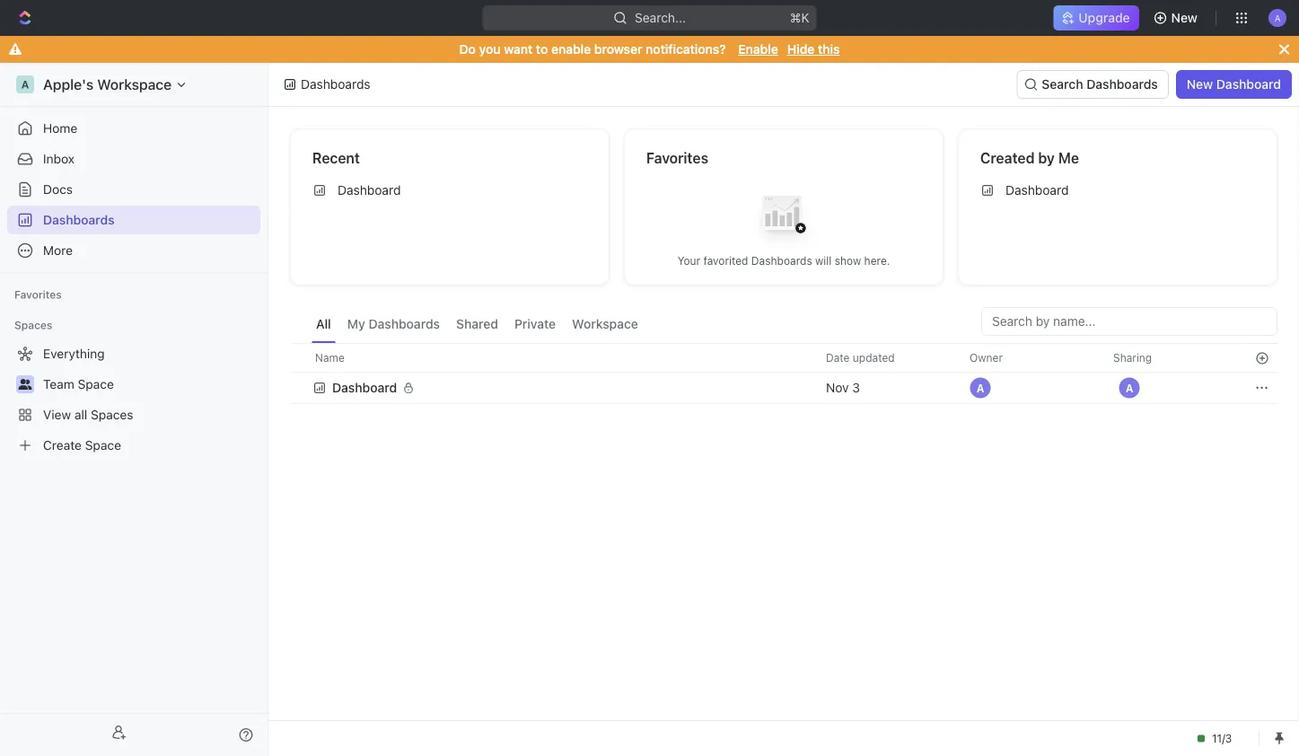 Task type: locate. For each thing, give the bounding box(es) containing it.
1 horizontal spatial dashboard link
[[973, 176, 1263, 205]]

search
[[1042, 77, 1083, 92]]

apple, , element
[[970, 377, 991, 399], [1119, 377, 1140, 399]]

enable
[[738, 42, 778, 57]]

1 row from the top
[[290, 343, 1278, 373]]

a inside button
[[1126, 382, 1134, 394]]

a button
[[1114, 372, 1146, 404]]

a down sharing
[[1126, 382, 1134, 394]]

1 vertical spatial favorites
[[14, 288, 62, 301]]

2 row from the top
[[290, 370, 1278, 406]]

dashboards
[[301, 77, 371, 92], [1087, 77, 1158, 92], [43, 212, 115, 227], [751, 255, 812, 267], [369, 317, 440, 331]]

2 apple, , element from the left
[[1119, 377, 1140, 399]]

0 horizontal spatial apple, , element
[[970, 377, 991, 399]]

new inside button
[[1187, 77, 1213, 92]]

space for team space
[[78, 377, 114, 392]]

0 vertical spatial space
[[78, 377, 114, 392]]

you
[[479, 42, 501, 57]]

inbox link
[[7, 145, 260, 173]]

a left 'apple's'
[[21, 78, 29, 91]]

new
[[1172, 10, 1198, 25], [1187, 77, 1213, 92]]

favorites button
[[7, 284, 69, 305]]

space
[[78, 377, 114, 392], [85, 438, 121, 453]]

a up new dashboard
[[1275, 12, 1281, 23]]

0 horizontal spatial spaces
[[14, 319, 52, 331]]

apple's
[[43, 76, 94, 93]]

by
[[1038, 150, 1055, 167]]

space down view all spaces
[[85, 438, 121, 453]]

dashboard button down private button
[[313, 370, 805, 406]]

tree inside sidebar navigation
[[7, 339, 260, 460]]

date updated
[[826, 352, 895, 364]]

0 horizontal spatial favorites
[[14, 288, 62, 301]]

notifications?
[[646, 42, 726, 57]]

0 vertical spatial new
[[1172, 10, 1198, 25]]

tree
[[7, 339, 260, 460]]

new dashboard button
[[1176, 70, 1292, 99]]

spaces right "all"
[[91, 407, 133, 422]]

1 vertical spatial new
[[1187, 77, 1213, 92]]

more
[[43, 243, 73, 258]]

1 horizontal spatial apple, , element
[[1119, 377, 1140, 399]]

more button
[[7, 236, 260, 265]]

my
[[347, 317, 365, 331]]

view all spaces link
[[7, 401, 257, 429]]

this
[[818, 42, 840, 57]]

0 vertical spatial workspace
[[97, 76, 172, 93]]

1 vertical spatial spaces
[[91, 407, 133, 422]]

new right upgrade
[[1172, 10, 1198, 25]]

private button
[[510, 307, 560, 343]]

show
[[835, 255, 861, 267]]

0 horizontal spatial dashboard link
[[305, 176, 594, 205]]

dashboard link
[[305, 176, 594, 205], [973, 176, 1263, 205]]

row
[[290, 343, 1278, 373], [290, 370, 1278, 406]]

1 horizontal spatial spaces
[[91, 407, 133, 422]]

date updated button
[[815, 344, 906, 372]]

docs
[[43, 182, 73, 197]]

1 horizontal spatial workspace
[[572, 317, 638, 331]]

⌘k
[[790, 10, 810, 25]]

nov
[[826, 380, 849, 395]]

apple's workspace, , element
[[16, 75, 34, 93]]

workspace up home link
[[97, 76, 172, 93]]

dashboard down the name
[[332, 380, 397, 395]]

table containing dashboard
[[290, 343, 1278, 406]]

apple, , element down owner
[[970, 377, 991, 399]]

2 dashboard link from the left
[[973, 176, 1263, 205]]

new down "new" button
[[1187, 77, 1213, 92]]

spaces inside tree
[[91, 407, 133, 422]]

apple, , element down sharing
[[1119, 377, 1140, 399]]

team space link
[[43, 370, 257, 399]]

1 vertical spatial workspace
[[572, 317, 638, 331]]

favorites
[[647, 150, 709, 167], [14, 288, 62, 301]]

1 horizontal spatial favorites
[[647, 150, 709, 167]]

0 horizontal spatial workspace
[[97, 76, 172, 93]]

your favorited dashboards will show here.
[[678, 255, 890, 267]]

dashboards inside sidebar navigation
[[43, 212, 115, 227]]

row down date
[[290, 370, 1278, 406]]

row containing dashboard
[[290, 370, 1278, 406]]

dashboard down a dropdown button at the right top of the page
[[1217, 77, 1281, 92]]

sharing
[[1114, 352, 1152, 364]]

sidebar navigation
[[0, 63, 272, 756]]

1 vertical spatial space
[[85, 438, 121, 453]]

spaces down favorites button
[[14, 319, 52, 331]]

upgrade
[[1079, 10, 1130, 25]]

workspace
[[97, 76, 172, 93], [572, 317, 638, 331]]

dashboard down created by me
[[1006, 183, 1069, 198]]

dashboards up "more"
[[43, 212, 115, 227]]

recent
[[313, 150, 360, 167]]

dashboard button
[[313, 370, 805, 406], [313, 370, 426, 406]]

row containing name
[[290, 343, 1278, 373]]

table
[[290, 343, 1278, 406]]

shared
[[456, 317, 498, 331]]

tab list
[[312, 307, 643, 343]]

do
[[459, 42, 476, 57]]

workspace right private
[[572, 317, 638, 331]]

row up the 'nov'
[[290, 343, 1278, 373]]

everything link
[[7, 339, 257, 368]]

a
[[1275, 12, 1281, 23], [21, 78, 29, 91], [977, 382, 984, 394], [1126, 382, 1134, 394]]

1 dashboard link from the left
[[305, 176, 594, 205]]

create
[[43, 438, 82, 453]]

to
[[536, 42, 548, 57]]

dashboard
[[1217, 77, 1281, 92], [338, 183, 401, 198], [1006, 183, 1069, 198], [332, 380, 397, 395]]

dashboards right my
[[369, 317, 440, 331]]

space up view all spaces
[[78, 377, 114, 392]]

new inside button
[[1172, 10, 1198, 25]]

my dashboards
[[347, 317, 440, 331]]

tree containing everything
[[7, 339, 260, 460]]

date
[[826, 352, 850, 364]]

spaces
[[14, 319, 52, 331], [91, 407, 133, 422]]



Task type: describe. For each thing, give the bounding box(es) containing it.
everything
[[43, 346, 105, 361]]

upgrade link
[[1054, 5, 1139, 31]]

docs link
[[7, 175, 260, 204]]

dashboard inside button
[[1217, 77, 1281, 92]]

workspace button
[[568, 307, 643, 343]]

hide
[[787, 42, 815, 57]]

all
[[74, 407, 87, 422]]

workspace inside sidebar navigation
[[97, 76, 172, 93]]

dashboard link for created by me
[[973, 176, 1263, 205]]

0 vertical spatial favorites
[[647, 150, 709, 167]]

apple, , element inside a button
[[1119, 377, 1140, 399]]

1 apple, , element from the left
[[970, 377, 991, 399]]

new for new dashboard
[[1187, 77, 1213, 92]]

user group image
[[18, 379, 32, 390]]

favorites inside button
[[14, 288, 62, 301]]

dashboards link
[[7, 206, 260, 234]]

dashboard button down the name
[[313, 370, 426, 406]]

dashboard link for recent
[[305, 176, 594, 205]]

create space link
[[7, 431, 257, 460]]

new button
[[1146, 4, 1209, 32]]

owner
[[970, 352, 1003, 364]]

your
[[678, 255, 701, 267]]

private
[[515, 317, 556, 331]]

workspace inside workspace button
[[572, 317, 638, 331]]

created by me
[[981, 150, 1079, 167]]

no favorited dashboards image
[[748, 182, 820, 254]]

search dashboards
[[1042, 77, 1158, 92]]

dashboard down recent
[[338, 183, 401, 198]]

enable
[[551, 42, 591, 57]]

home link
[[7, 114, 260, 143]]

all
[[316, 317, 331, 331]]

home
[[43, 121, 77, 136]]

Search by name... text field
[[992, 308, 1267, 335]]

space for create space
[[85, 438, 121, 453]]

want
[[504, 42, 533, 57]]

a inside navigation
[[21, 78, 29, 91]]

a down owner
[[977, 382, 984, 394]]

nov 3
[[826, 380, 860, 395]]

a inside dropdown button
[[1275, 12, 1281, 23]]

name
[[315, 352, 345, 364]]

dashboards up recent
[[301, 77, 371, 92]]

me
[[1059, 150, 1079, 167]]

updated
[[853, 352, 895, 364]]

search...
[[635, 10, 686, 25]]

favorited
[[704, 255, 748, 267]]

3
[[852, 380, 860, 395]]

new dashboard
[[1187, 77, 1281, 92]]

dashboards right search
[[1087, 77, 1158, 92]]

team
[[43, 377, 74, 392]]

created
[[981, 150, 1035, 167]]

search dashboards button
[[1017, 70, 1169, 99]]

do you want to enable browser notifications? enable hide this
[[459, 42, 840, 57]]

inbox
[[43, 151, 75, 166]]

view
[[43, 407, 71, 422]]

team space
[[43, 377, 114, 392]]

browser
[[594, 42, 643, 57]]

will
[[815, 255, 832, 267]]

shared button
[[452, 307, 503, 343]]

here.
[[864, 255, 890, 267]]

tab list containing all
[[312, 307, 643, 343]]

all button
[[312, 307, 336, 343]]

create space
[[43, 438, 121, 453]]

apple's workspace
[[43, 76, 172, 93]]

my dashboards button
[[343, 307, 445, 343]]

view all spaces
[[43, 407, 133, 422]]

0 vertical spatial spaces
[[14, 319, 52, 331]]

dashboards left 'will'
[[751, 255, 812, 267]]

new for new
[[1172, 10, 1198, 25]]

a button
[[1263, 4, 1292, 32]]



Task type: vqa. For each thing, say whether or not it's contained in the screenshot.
A within the navigation
yes



